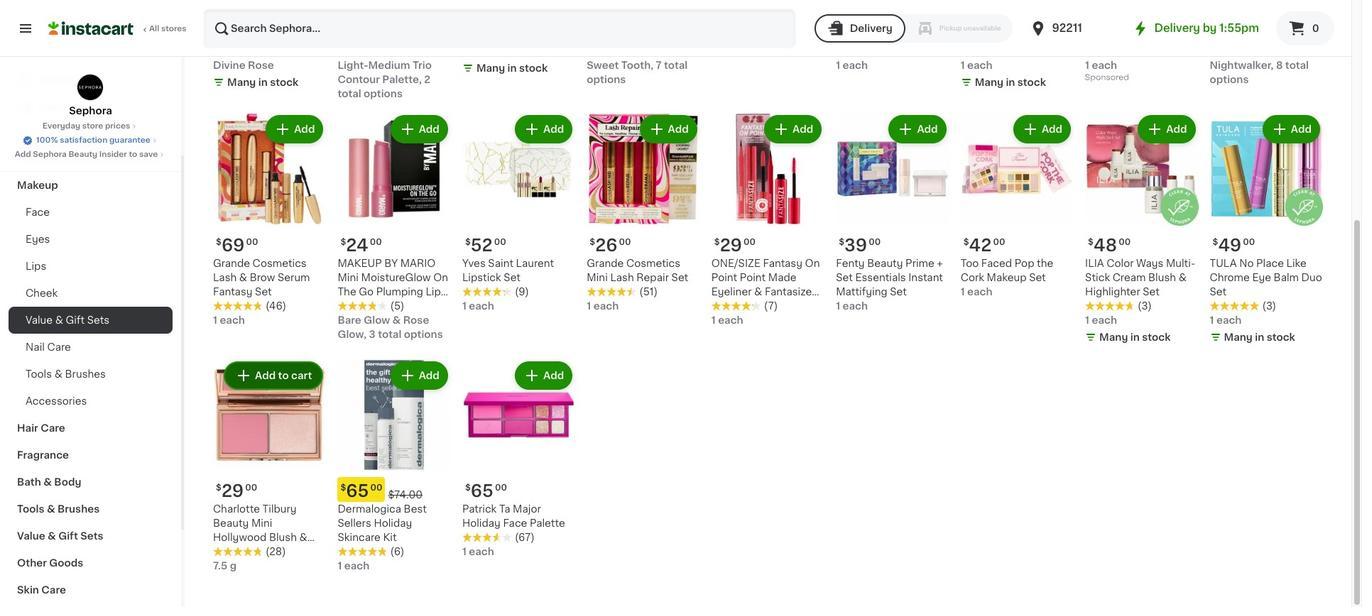 Task type: describe. For each thing, give the bounding box(es) containing it.
1 vertical spatial tools & brushes
[[17, 504, 100, 514]]

many in stock down eye
[[1224, 332, 1295, 342]]

delivery by 1:55pm
[[1154, 23, 1259, 33]]

set up sponsored badge image
[[1127, 32, 1144, 42]]

danessa
[[587, 4, 630, 14]]

product group containing 39
[[836, 113, 949, 313]]

everyday store prices link
[[42, 121, 139, 132]]

cream inside sephora cream lip stain set
[[756, 4, 789, 14]]

- inside makeup by mario mini moistureglow on the go plumping lip serum duo - nude glow & bronze glow
[[396, 301, 400, 311]]

eyes inside danessa myricks beauty infinite chrome gel flakes for eyes & face - sweet tooth - platinum with baby pink
[[587, 46, 611, 56]]

1 vertical spatial contour
[[402, 32, 443, 42]]

prime
[[906, 258, 934, 268]]

glow inside bare glow & rose glow, 3 total options
[[364, 315, 390, 325]]

lbp
[[1210, 4, 1230, 14]]

mascara inside benefit cosmetics mini lash & brow bells mascara & brow setter value set
[[836, 32, 879, 42]]

set inside the too faced pop the cork makeup set 1 each
[[1029, 273, 1046, 283]]

$ for charlotte tilbury beauty mini hollywood blush & glow palette
[[216, 484, 221, 492]]

00 inside $ 65 00 $74.00 dermalogica best sellers holiday skincare kit
[[370, 484, 382, 492]]

(9) inside product group
[[515, 287, 529, 297]]

infinite
[[625, 18, 660, 28]]

0 horizontal spatial grande cosmetics lash & brow serum fantasy set
[[213, 258, 310, 297]]

65 for $ 65 00
[[471, 483, 493, 499]]

the left ordinary
[[462, 4, 481, 14]]

- left the 8
[[1272, 61, 1276, 71]]

many down sheer
[[975, 78, 1003, 88]]

product group containing 69
[[213, 113, 326, 327]]

mini inside grande cosmetics mini lash repair set
[[587, 273, 608, 283]]

face up lips
[[26, 207, 50, 217]]

fenty beauty prime + set essentials instant mattifying set 1 each
[[836, 258, 943, 311]]

(18)
[[1262, 46, 1281, 56]]

value for first value & gift sets link from the bottom
[[17, 531, 45, 541]]

sweet inside danessa myricks beauty infinite chrome gel flakes for eyes & face - sweet tooth - platinum with baby pink
[[658, 46, 689, 56]]

options inside sweet tooth, 7 total options
[[587, 75, 626, 85]]

the right ordinary
[[529, 4, 548, 14]]

many in stock down kosas the wet set undressed nude sheer lipstick + lip oil set
[[975, 78, 1046, 88]]

$ for fenty beauty prime + set essentials instant mattifying set
[[839, 238, 844, 246]]

fantasy inside one/size fantasy on point point made eyeliner & fantasize mascara kit
[[763, 258, 802, 268]]

1 point from the left
[[711, 273, 737, 283]]

to inside button
[[278, 371, 289, 381]]

beauty for charlotte
[[213, 519, 249, 529]]

00 for yves saint laurent lipstick set
[[494, 238, 506, 246]]

add to cart button
[[225, 363, 322, 388]]

& inside makeup by mario mini moistureglow on the go plumping lip serum duo - nude glow & bronze glow
[[366, 315, 374, 325]]

add button for 26
[[641, 117, 696, 142]]

sets for first value & gift sets link from the bottom
[[80, 531, 103, 541]]

2 tools & brushes link from the top
[[9, 496, 173, 523]]

6 each
[[711, 46, 746, 56]]

color
[[1107, 258, 1134, 268]]

everyday store prices
[[42, 122, 130, 130]]

baby
[[587, 75, 613, 85]]

each down yves
[[469, 301, 494, 311]]

$ inside $ 65 00 $74.00 dermalogica best sellers holiday skincare kit
[[340, 484, 346, 492]]

many down highlighter
[[1099, 332, 1128, 342]]

cream inside ilia color ways multi- stick cream blush & highlighter set
[[1113, 273, 1146, 283]]

1 horizontal spatial (9)
[[1013, 46, 1027, 56]]

stock down the balm
[[1267, 332, 1295, 342]]

skincare
[[338, 533, 381, 543]]

set inside tula no place like chrome eye balm duo set
[[1210, 287, 1227, 297]]

palette up (19)
[[364, 18, 400, 28]]

1 each for 65
[[462, 547, 494, 557]]

holiday inside the "patrick ta major holiday face palette"
[[462, 519, 501, 529]]

in down eye
[[1255, 332, 1264, 342]]

pat mcgrath labs mini divine rose lip set trio
[[213, 4, 318, 42]]

face inside danessa myricks beauty infinite chrome gel flakes for eyes & face - sweet tooth - platinum with baby pink
[[624, 46, 648, 56]]

trio inside pat mcgrath labs mini divine rose lip set trio
[[232, 32, 251, 42]]

$ 49 00
[[1213, 237, 1255, 253]]

$ 29 00 for charlotte
[[216, 483, 257, 499]]

each inside the too faced pop the cork makeup set 1 each
[[967, 287, 993, 297]]

1:55pm
[[1219, 23, 1259, 33]]

stock down kosas the wet set undressed nude sheer lipstick + lip oil set
[[1018, 78, 1046, 88]]

value inside benefit cosmetics mini lash & brow bells mascara & brow setter value set
[[869, 46, 896, 56]]

glow right bronze
[[414, 315, 439, 325]]

body
[[54, 477, 81, 487]]

add for 52
[[543, 125, 564, 135]]

options inside bare glow & rose glow, 3 total options
[[404, 329, 443, 339]]

laurent
[[516, 258, 554, 268]]

bells
[[924, 18, 948, 28]]

palette inside the "patrick ta major holiday face palette"
[[530, 519, 565, 529]]

party
[[59, 153, 87, 163]]

holiday party ready beauty link
[[9, 145, 173, 172]]

2 value & gift sets link from the top
[[9, 523, 173, 550]]

92211
[[1052, 23, 1082, 33]]

value & gift sets for first value & gift sets link from the top
[[26, 315, 109, 325]]

lash right 92211
[[1085, 18, 1109, 28]]

set right wet
[[1037, 4, 1054, 14]]

lists link
[[9, 94, 173, 122]]

trio inside 'light-medium trio contour palette, 2 total options'
[[413, 61, 432, 71]]

69
[[221, 237, 245, 253]]

3
[[369, 329, 376, 339]]

$ for grande cosmetics lash & brow serum fantasy set
[[216, 238, 221, 246]]

tooth
[[587, 61, 615, 71]]

7.5 g
[[213, 561, 237, 571]]

sephora trio contour face palette - light- medium trio contour palette
[[338, 4, 443, 56]]

satisfaction
[[60, 136, 107, 144]]

glow up glow,
[[338, 315, 363, 325]]

product group containing 26
[[587, 113, 700, 313]]

set down sheer
[[961, 46, 977, 56]]

$ for makeup by mario mini moistureglow on the go plumping lip serum duo - nude glow & bronze glow
[[340, 238, 346, 246]]

serum inside makeup by mario mini moistureglow on the go plumping lip serum duo - nude glow & bronze glow
[[338, 301, 370, 311]]

add button for 65
[[516, 363, 571, 388]]

no
[[1239, 258, 1254, 268]]

6
[[711, 46, 718, 56]]

place
[[1256, 258, 1284, 268]]

set down 'fenty'
[[836, 273, 853, 283]]

each down highlighter
[[1092, 315, 1117, 325]]

in down divine rose
[[258, 78, 268, 88]]

add button for 52
[[516, 117, 571, 142]]

$ 29 00 for one/size
[[714, 237, 756, 253]]

many down the 2 x 0.2 fl oz
[[476, 64, 505, 73]]

add for 39
[[917, 125, 938, 135]]

total inside bare glow & rose glow, 3 total options
[[378, 329, 402, 339]]

nail
[[26, 342, 45, 352]]

kit inside one/size fantasy on point point made eyeliner & fantasize mascara kit
[[756, 301, 770, 311]]

add for 42
[[1042, 125, 1062, 135]]

buy
[[40, 75, 60, 85]]

best
[[404, 504, 427, 514]]

many in stock down highlighter
[[1099, 332, 1171, 342]]

1 inside the fenty beauty prime + set essentials instant mattifying set 1 each
[[836, 301, 840, 311]]

1 vertical spatial tools
[[17, 504, 44, 514]]

light- inside sephora trio contour face palette - light- medium trio contour palette
[[409, 18, 439, 28]]

options inside 'light-medium trio contour palette, 2 total options'
[[364, 89, 403, 99]]

ordinary
[[483, 4, 527, 14]]

brushes for first tools & brushes "link" from the bottom
[[58, 504, 100, 514]]

$ for yves saint laurent lipstick set
[[465, 238, 471, 246]]

all stores
[[149, 25, 187, 33]]

the ordinary the lash & brow duo
[[462, 4, 574, 28]]

29 for one/size fantasy on point point made eyeliner & fantasize mascara kit
[[720, 237, 742, 253]]

48
[[1094, 237, 1117, 253]]

glow inside charlotte tilbury beauty mini hollywood blush & glow palette
[[213, 547, 239, 557]]

0 vertical spatial tools
[[26, 369, 52, 379]]

eyes inside eyes link
[[26, 234, 50, 244]]

add button for 49
[[1264, 117, 1319, 142]]

delivery button
[[814, 14, 905, 43]]

Search field
[[205, 10, 794, 47]]

sheer
[[961, 32, 990, 42]]

$65.00 original price: $74.00 element
[[338, 477, 451, 502]]

nightwalker, 8 total options
[[1210, 61, 1309, 85]]

brushes for 1st tools & brushes "link" from the top of the page
[[65, 369, 106, 379]]

instacart logo image
[[48, 20, 134, 37]]

bare
[[338, 315, 361, 325]]

each down eyeliner on the top
[[718, 315, 743, 325]]

divine rose
[[213, 61, 274, 71]]

goods
[[49, 558, 83, 568]]

all
[[149, 25, 159, 33]]

rose inside pat mcgrath labs mini divine rose lip set trio
[[270, 18, 296, 28]]

medium inside 'light-medium trio contour palette, 2 total options'
[[368, 61, 410, 71]]

rose inside bare glow & rose glow, 3 total options
[[403, 315, 429, 325]]

makeup by mario mini moistureglow on the go plumping lip serum duo - nude glow & bronze glow
[[338, 258, 448, 325]]

0 horizontal spatial makeup
[[17, 180, 58, 190]]

lip inside pat mcgrath labs mini divine rose lip set trio
[[298, 18, 314, 28]]

set inside sephora cream lip stain set
[[739, 18, 756, 28]]

- up nightwalker, 8 total options at top
[[1264, 46, 1269, 56]]

palette,
[[382, 75, 422, 85]]

add button for 42
[[1015, 117, 1070, 142]]

accessories link
[[9, 388, 173, 415]]

the inside kosas the wet set undressed nude sheer lipstick + lip oil set
[[994, 4, 1012, 14]]

product group containing 52
[[462, 113, 575, 313]]

add for 29
[[793, 125, 813, 135]]

& inside the ordinary the lash & brow duo
[[462, 18, 470, 28]]

value & gift sets for first value & gift sets link from the bottom
[[17, 531, 103, 541]]

sephora link
[[69, 74, 112, 118]]

ilia
[[1085, 258, 1104, 268]]

nude inside kosas the wet set undressed nude sheer lipstick + lip oil set
[[1017, 18, 1045, 28]]

set inside ilia color ways multi- stick cream blush & highlighter set
[[1143, 287, 1160, 297]]

many down divine rose
[[227, 78, 256, 88]]

kit inside $ 65 00 $74.00 dermalogica best sellers holiday skincare kit
[[383, 533, 397, 543]]

2 horizontal spatial serum
[[1150, 18, 1182, 28]]

nude inside makeup by mario mini moistureglow on the go plumping lip serum duo - nude glow & bronze glow
[[403, 301, 430, 311]]

add for 65
[[543, 371, 564, 381]]

each down tula no place like chrome eye balm duo set
[[1216, 315, 1242, 325]]

oz
[[507, 46, 519, 56]]

fantasize
[[765, 287, 812, 297]]

grande for 26
[[587, 258, 624, 268]]

lip inside lbp one/size lip snatcher hydrating liquid lipstick & gloss duo - nightwalker - shimmering rich brown
[[1284, 4, 1299, 14]]

$ for tula no place like chrome eye balm duo set
[[1213, 238, 1218, 246]]

in down highlighter
[[1130, 332, 1140, 342]]

in down kosas the wet set undressed nude sheer lipstick + lip oil set
[[1006, 78, 1015, 88]]

each down sheer
[[967, 61, 993, 71]]

other goods link
[[9, 550, 173, 577]]

sweet tooth, 7 total options
[[587, 61, 688, 85]]

too
[[961, 258, 979, 268]]

each down the skincare
[[344, 561, 370, 571]]

nail care link
[[9, 334, 173, 361]]

0 horizontal spatial holiday
[[17, 153, 57, 163]]

ways
[[1136, 258, 1164, 268]]

set inside grande cosmetics mini lash repair set
[[672, 273, 688, 283]]

sephora for sephora cream lip stain set
[[711, 4, 753, 14]]

brown
[[1210, 89, 1241, 99]]

lip inside sephora cream lip stain set
[[791, 4, 807, 14]]

plumping
[[376, 287, 423, 297]]

wet
[[1015, 4, 1035, 14]]

everyday
[[42, 122, 80, 130]]

& inside one/size fantasy on point point made eyeliner & fantasize mascara kit
[[754, 287, 762, 297]]

stock down divine rose
[[270, 78, 299, 88]]

1 each for 69
[[213, 315, 245, 325]]

all stores link
[[48, 9, 187, 48]]

add for 26
[[668, 125, 689, 135]]

ilia color ways multi- stick cream blush & highlighter set
[[1085, 258, 1195, 297]]

7.5
[[213, 561, 227, 571]]

0 horizontal spatial (3)
[[889, 46, 903, 56]]

1 vertical spatial divine
[[213, 61, 245, 71]]

light- inside 'light-medium trio contour palette, 2 total options'
[[338, 61, 368, 71]]

options inside nightwalker, 8 total options
[[1210, 75, 1249, 85]]

mini inside benefit cosmetics mini lash & brow bells mascara & brow setter value set
[[836, 18, 857, 28]]

00 for ilia color ways multi- stick cream blush & highlighter set
[[1119, 238, 1131, 246]]

divine inside pat mcgrath labs mini divine rose lip set trio
[[237, 18, 268, 28]]

delivery for delivery
[[850, 23, 893, 33]]

product group containing grande cosmetics lash & brow serum fantasy set
[[1085, 0, 1198, 86]]

$ for grande cosmetics mini lash repair set
[[590, 238, 595, 246]]

one/size inside lbp one/size lip snatcher hydrating liquid lipstick & gloss duo - nightwalker - shimmering rich brown
[[1232, 4, 1281, 14]]

multi-
[[1166, 258, 1195, 268]]

other goods
[[17, 558, 83, 568]]

face inside the "patrick ta major holiday face palette"
[[503, 519, 527, 529]]

add for 48
[[1166, 125, 1187, 135]]

lash for grande cosmetics mini lash repair set
[[610, 273, 634, 283]]

palette up 'light-medium trio contour palette, 2 total options'
[[338, 46, 373, 56]]

in down oz
[[507, 64, 517, 73]]

0 horizontal spatial to
[[129, 151, 137, 158]]

(51) inside product group
[[639, 287, 658, 297]]

makeup inside the too faced pop the cork makeup set 1 each
[[987, 273, 1027, 283]]

100% satisfaction guarantee
[[36, 136, 150, 144]]

delivery by 1:55pm link
[[1132, 20, 1259, 37]]

1 vertical spatial serum
[[278, 273, 310, 283]]

fl
[[498, 46, 505, 56]]

chrome for eyes
[[587, 32, 627, 42]]

lash for the ordinary the lash & brow duo
[[551, 4, 574, 14]]

$ 69 00
[[216, 237, 258, 253]]

many in stock down divine rose
[[227, 78, 299, 88]]

myricks
[[633, 4, 672, 14]]

add for 49
[[1291, 125, 1312, 135]]

(28)
[[266, 547, 286, 557]]

product group containing 24
[[338, 113, 451, 342]]

sephora logo image
[[77, 74, 104, 101]]

rich
[[1272, 75, 1295, 85]]

2 horizontal spatial grande
[[1085, 4, 1122, 14]]

save
[[139, 151, 158, 158]]

0 horizontal spatial (51)
[[266, 46, 284, 56]]

blush inside ilia color ways multi- stick cream blush & highlighter set
[[1148, 273, 1176, 283]]

100% satisfaction guarantee button
[[22, 132, 159, 146]]

sephora for sephora
[[69, 106, 112, 116]]

it
[[62, 75, 69, 85]]

set inside yves saint laurent lipstick set
[[504, 273, 521, 283]]

1 horizontal spatial (67)
[[639, 46, 659, 56]]

& inside bare glow & rose glow, 3 total options
[[392, 315, 401, 325]]

benefit
[[836, 4, 872, 14]]

lipstick inside kosas the wet set undressed nude sheer lipstick + lip oil set
[[992, 32, 1031, 42]]

setter
[[836, 46, 867, 56]]

nail care
[[26, 342, 71, 352]]

sephora down 100%
[[33, 151, 67, 158]]

lbp one/size lip snatcher hydrating liquid lipstick & gloss duo - nightwalker - shimmering rich brown
[[1210, 4, 1307, 99]]

fragrance link
[[9, 442, 173, 469]]

each down grande cosmetics mini lash repair set
[[594, 301, 619, 311]]

lash down 69 in the top left of the page
[[213, 273, 237, 283]]

00 for charlotte tilbury beauty mini hollywood blush & glow palette
[[245, 484, 257, 492]]

skin care
[[17, 585, 66, 595]]

stock down ilia color ways multi- stick cream blush & highlighter set
[[1142, 332, 1171, 342]]

mcgrath
[[235, 4, 288, 14]]

blush inside charlotte tilbury beauty mini hollywood blush & glow palette
[[269, 533, 297, 543]]

hair care
[[17, 423, 65, 433]]

cosmetics up delivery by 1:55pm link on the right
[[1125, 4, 1179, 14]]

0 horizontal spatial fantasy
[[213, 287, 252, 297]]

1 value & gift sets link from the top
[[9, 307, 173, 334]]

each down the setter
[[843, 61, 868, 71]]

balm
[[1274, 273, 1299, 283]]

dermalogica
[[338, 504, 401, 514]]

each up add to cart button
[[220, 315, 245, 325]]

1 vertical spatial gift
[[58, 531, 78, 541]]



Task type: locate. For each thing, give the bounding box(es) containing it.
★★★★★
[[213, 46, 263, 56], [213, 46, 263, 56], [338, 46, 387, 56], [338, 46, 387, 56], [587, 46, 637, 56], [587, 46, 637, 56], [836, 46, 886, 56], [836, 46, 886, 56], [1085, 46, 1135, 56], [1085, 46, 1135, 56], [961, 46, 1010, 56], [961, 46, 1010, 56], [1210, 46, 1260, 56], [1210, 46, 1260, 56], [587, 287, 637, 297], [587, 287, 637, 297], [462, 287, 512, 297], [462, 287, 512, 297], [213, 301, 263, 311], [213, 301, 263, 311], [338, 301, 387, 311], [338, 301, 387, 311], [1085, 301, 1135, 311], [1085, 301, 1135, 311], [711, 301, 761, 311], [711, 301, 761, 311], [1210, 301, 1260, 311], [1210, 301, 1260, 311], [462, 533, 512, 543], [462, 533, 512, 543], [213, 547, 263, 557], [213, 547, 263, 557], [338, 547, 387, 557], [338, 547, 387, 557]]

lip inside kosas the wet set undressed nude sheer lipstick + lip oil set
[[1042, 32, 1058, 42]]

0 horizontal spatial (67)
[[515, 533, 535, 543]]

00 for one/size fantasy on point point made eyeliner & fantasize mascara kit
[[744, 238, 756, 246]]

100%
[[36, 136, 58, 144]]

29
[[720, 237, 742, 253], [221, 483, 244, 499]]

total inside nightwalker, 8 total options
[[1285, 61, 1309, 71]]

made
[[768, 273, 797, 283]]

0 horizontal spatial point
[[711, 273, 737, 283]]

value & gift sets link up goods
[[9, 523, 173, 550]]

add button for 24
[[392, 117, 447, 142]]

tools down "bath"
[[17, 504, 44, 514]]

duo inside lbp one/size lip snatcher hydrating liquid lipstick & gloss duo - nightwalker - shimmering rich brown
[[1241, 46, 1262, 56]]

care right the "hair"
[[41, 423, 65, 433]]

tools & brushes
[[26, 369, 106, 379], [17, 504, 100, 514]]

00 inside $ 65 00
[[495, 484, 507, 492]]

1 vertical spatial fantasy
[[763, 258, 802, 268]]

blush down ways
[[1148, 273, 1176, 283]]

pink
[[615, 75, 636, 85]]

$ inside "$ 24 00"
[[340, 238, 346, 246]]

stick
[[1085, 273, 1110, 283]]

set down ways
[[1143, 287, 1160, 297]]

grande inside grande cosmetics mini lash repair set
[[587, 258, 624, 268]]

grande cosmetics mini lash repair set
[[587, 258, 688, 283]]

palette down major
[[530, 519, 565, 529]]

lip down the labs
[[298, 18, 314, 28]]

(5)
[[390, 301, 404, 311]]

1 vertical spatial light-
[[338, 61, 368, 71]]

prices
[[105, 122, 130, 130]]

bath & body link
[[9, 469, 173, 496]]

yves saint laurent lipstick set
[[462, 258, 554, 283]]

makeup down faced
[[987, 273, 1027, 283]]

mini inside pat mcgrath labs mini divine rose lip set trio
[[213, 18, 234, 28]]

0 vertical spatial to
[[129, 151, 137, 158]]

repair
[[637, 273, 669, 283]]

1 vertical spatial (46)
[[266, 301, 286, 311]]

on down mario
[[433, 273, 448, 283]]

sets up the other goods link
[[80, 531, 103, 541]]

0 vertical spatial chrome
[[587, 32, 627, 42]]

00 up dermalogica
[[370, 484, 382, 492]]

mini inside charlotte tilbury beauty mini hollywood blush & glow palette
[[251, 519, 272, 529]]

value for first value & gift sets link from the top
[[26, 315, 53, 325]]

the inside makeup by mario mini moistureglow on the go plumping lip serum duo - nude glow & bronze glow
[[338, 287, 356, 297]]

lash inside the ordinary the lash & brow duo
[[551, 4, 574, 14]]

medium
[[338, 32, 378, 42], [368, 61, 410, 71]]

2 vertical spatial serum
[[338, 301, 370, 311]]

0 vertical spatial (67)
[[639, 46, 659, 56]]

0 vertical spatial tools & brushes
[[26, 369, 106, 379]]

duo inside makeup by mario mini moistureglow on the go plumping lip serum duo - nude glow & bronze glow
[[373, 301, 393, 311]]

0 vertical spatial nude
[[1017, 18, 1045, 28]]

00 for too faced pop the cork makeup set
[[993, 238, 1005, 246]]

cosmetics up service type group
[[875, 4, 929, 14]]

stock down oz
[[519, 64, 548, 73]]

0 vertical spatial medium
[[338, 32, 378, 42]]

29 up eyeliner on the top
[[720, 237, 742, 253]]

contour inside 'light-medium trio contour palette, 2 total options'
[[338, 75, 380, 85]]

00 up "charlotte"
[[245, 484, 257, 492]]

add for 69
[[294, 125, 315, 135]]

00 for patrick ta major holiday face palette
[[495, 484, 507, 492]]

sephora inside sephora trio contour face palette - light- medium trio contour palette
[[338, 4, 379, 14]]

$ inside $ 39 00
[[839, 238, 844, 246]]

duo down the like
[[1301, 273, 1322, 283]]

0 horizontal spatial 29
[[221, 483, 244, 499]]

1 vertical spatial brushes
[[58, 504, 100, 514]]

accessories
[[26, 396, 87, 406]]

24
[[346, 237, 368, 253]]

1 vertical spatial rose
[[248, 61, 274, 71]]

+ inside kosas the wet set undressed nude sheer lipstick + lip oil set
[[1034, 32, 1040, 42]]

options
[[587, 75, 626, 85], [1210, 75, 1249, 85], [364, 89, 403, 99], [404, 329, 443, 339]]

one/size inside one/size fantasy on point point made eyeliner & fantasize mascara kit
[[711, 258, 761, 268]]

point
[[711, 273, 737, 283], [740, 273, 766, 283]]

eye
[[1252, 273, 1271, 283]]

glow up 7.5 g
[[213, 547, 239, 557]]

danessa myricks beauty infinite chrome gel flakes for eyes & face - sweet tooth - platinum with baby pink
[[587, 4, 697, 85]]

00 for grande cosmetics mini lash repair set
[[619, 238, 631, 246]]

duo inside tula no place like chrome eye balm duo set
[[1301, 273, 1322, 283]]

the
[[1037, 258, 1053, 268]]

charlotte tilbury beauty mini hollywood blush & glow palette
[[213, 504, 307, 557]]

set down the
[[1029, 273, 1046, 283]]

product group containing 42
[[961, 113, 1074, 299]]

1 vertical spatial value
[[26, 315, 53, 325]]

stain
[[711, 18, 737, 28]]

product group containing 49
[[1210, 113, 1323, 347]]

1 horizontal spatial 65
[[471, 483, 493, 499]]

lip down mario
[[426, 287, 441, 297]]

0 horizontal spatial +
[[937, 258, 943, 268]]

0 vertical spatial 2
[[462, 46, 469, 56]]

patrick
[[462, 504, 497, 514]]

on inside one/size fantasy on point point made eyeliner & fantasize mascara kit
[[805, 258, 820, 268]]

face up tooth,
[[624, 46, 648, 56]]

makeup
[[17, 180, 58, 190], [987, 273, 1027, 283]]

lipstick down yves
[[462, 273, 501, 283]]

care for hair care
[[41, 423, 65, 433]]

2 horizontal spatial fantasy
[[1085, 32, 1125, 42]]

0 vertical spatial cream
[[756, 4, 789, 14]]

0 horizontal spatial grande
[[213, 258, 250, 268]]

options down tooth
[[587, 75, 626, 85]]

set inside benefit cosmetics mini lash & brow bells mascara & brow setter value set
[[899, 46, 916, 56]]

face up 'light-medium trio contour palette, 2 total options'
[[338, 18, 362, 28]]

x
[[471, 46, 477, 56]]

$ for one/size fantasy on point point made eyeliner & fantasize mascara kit
[[714, 238, 720, 246]]

the up undressed
[[994, 4, 1012, 14]]

palette inside charlotte tilbury beauty mini hollywood blush & glow palette
[[241, 547, 276, 557]]

fragrance
[[17, 450, 69, 460]]

undressed
[[961, 18, 1015, 28]]

add for $74.00
[[419, 371, 440, 381]]

beauty for danessa
[[587, 18, 623, 28]]

2 vertical spatial care
[[41, 585, 66, 595]]

1 inside the too faced pop the cork makeup set 1 each
[[961, 287, 965, 297]]

sponsored badge image
[[1085, 74, 1128, 82]]

tula no place like chrome eye balm duo set
[[1210, 258, 1322, 297]]

(51)
[[266, 46, 284, 56], [639, 287, 658, 297]]

set right stain
[[739, 18, 756, 28]]

beauty inside the fenty beauty prime + set essentials instant mattifying set 1 each
[[867, 258, 903, 268]]

(46)
[[1138, 46, 1159, 56], [266, 301, 286, 311]]

0 vertical spatial contour
[[403, 4, 443, 14]]

total inside 'light-medium trio contour palette, 2 total options'
[[338, 89, 361, 99]]

& inside danessa myricks beauty infinite chrome gel flakes for eyes & face - sweet tooth - platinum with baby pink
[[614, 46, 622, 56]]

(9) down yves saint laurent lipstick set
[[515, 287, 529, 297]]

hair care link
[[9, 415, 173, 442]]

duo up 'nightwalker,'
[[1241, 46, 1262, 56]]

1 horizontal spatial blush
[[1148, 273, 1176, 283]]

1 each for $74.00
[[338, 561, 370, 571]]

stock
[[519, 64, 548, 73], [270, 78, 299, 88], [1018, 78, 1046, 88], [1142, 332, 1171, 342], [1267, 332, 1295, 342]]

mini down the benefit
[[836, 18, 857, 28]]

2 left 'x'
[[462, 46, 469, 56]]

1 horizontal spatial fantasy
[[763, 258, 802, 268]]

00 right 52
[[494, 238, 506, 246]]

flakes
[[649, 32, 681, 42]]

hydrating
[[1257, 18, 1307, 28]]

1 each for 48
[[1085, 315, 1117, 325]]

1 each for 29
[[711, 315, 743, 325]]

glow,
[[338, 329, 367, 339]]

1 horizontal spatial holiday
[[374, 519, 412, 529]]

to down guarantee
[[129, 151, 137, 158]]

1 vertical spatial blush
[[269, 533, 297, 543]]

1 tools & brushes link from the top
[[9, 361, 173, 388]]

0 vertical spatial (46)
[[1138, 46, 1159, 56]]

each up sponsored badge image
[[1092, 61, 1117, 71]]

00 for makeup by mario mini moistureglow on the go plumping lip serum duo - nude glow & bronze glow
[[370, 238, 382, 246]]

$ for too faced pop the cork makeup set
[[963, 238, 969, 246]]

sephora inside sephora cream lip stain set
[[711, 4, 753, 14]]

1 horizontal spatial eyes
[[587, 46, 611, 56]]

holiday down 100%
[[17, 153, 57, 163]]

lists
[[40, 103, 64, 113]]

0 horizontal spatial (46)
[[266, 301, 286, 311]]

duo inside the ordinary the lash & brow duo
[[501, 18, 521, 28]]

divine down pat mcgrath labs mini divine rose lip set trio
[[213, 61, 245, 71]]

add button for 39
[[890, 117, 945, 142]]

many in stock down oz
[[476, 64, 548, 73]]

chrome down tula on the right
[[1210, 273, 1250, 283]]

palette down hollywood
[[241, 547, 276, 557]]

0 horizontal spatial one/size
[[711, 258, 761, 268]]

mini for pat mcgrath labs mini divine rose lip set trio
[[213, 18, 234, 28]]

00 right 42 on the right top of page
[[993, 238, 1005, 246]]

benefit cosmetics mini lash & brow bells mascara & brow setter value set
[[836, 4, 948, 56]]

2 inside 'light-medium trio contour palette, 2 total options'
[[424, 75, 430, 85]]

2 x 0.2 fl oz
[[462, 46, 519, 56]]

(19)
[[390, 46, 409, 56]]

1 vertical spatial on
[[433, 273, 448, 283]]

mascara up the setter
[[836, 32, 879, 42]]

1 vertical spatial mascara
[[711, 301, 754, 311]]

value & gift sets
[[26, 315, 109, 325], [17, 531, 103, 541]]

0 horizontal spatial eyes
[[26, 234, 50, 244]]

glow
[[338, 315, 363, 325], [364, 315, 390, 325], [414, 315, 439, 325], [213, 547, 239, 557]]

$ inside $ 26 00
[[590, 238, 595, 246]]

bath & body
[[17, 477, 81, 487]]

0 vertical spatial makeup
[[17, 180, 58, 190]]

holiday down the 'patrick'
[[462, 519, 501, 529]]

eyes link
[[9, 226, 173, 253]]

sweet inside sweet tooth, 7 total options
[[587, 61, 619, 71]]

(3) down service type group
[[889, 46, 903, 56]]

1 horizontal spatial 2
[[462, 46, 469, 56]]

0 vertical spatial $ 29 00
[[714, 237, 756, 253]]

1 horizontal spatial (46)
[[1138, 46, 1159, 56]]

1 vertical spatial 29
[[221, 483, 244, 499]]

rose down (5)
[[403, 315, 429, 325]]

0 vertical spatial 29
[[720, 237, 742, 253]]

set inside pat mcgrath labs mini divine rose lip set trio
[[213, 32, 230, 42]]

many down eye
[[1224, 332, 1253, 342]]

- up platinum
[[651, 46, 655, 56]]

0 horizontal spatial 65
[[346, 483, 369, 499]]

1 horizontal spatial $ 29 00
[[714, 237, 756, 253]]

lash
[[551, 4, 574, 14], [860, 18, 883, 28], [1085, 18, 1109, 28], [213, 273, 237, 283], [610, 273, 634, 283]]

0 vertical spatial gift
[[66, 315, 85, 325]]

serum
[[1150, 18, 1182, 28], [278, 273, 310, 283], [338, 301, 370, 311]]

& inside lbp one/size lip snatcher hydrating liquid lipstick & gloss duo - nightwalker - shimmering rich brown
[[1284, 32, 1292, 42]]

one/size up the '1:55pm'
[[1232, 4, 1281, 14]]

go
[[359, 287, 374, 297]]

0 horizontal spatial light-
[[338, 61, 368, 71]]

- inside sephora trio contour face palette - light- medium trio contour palette
[[402, 18, 407, 28]]

cosmetics down $ 69 00
[[253, 258, 307, 268]]

each right 6
[[721, 46, 746, 56]]

$ for ilia color ways multi- stick cream blush & highlighter set
[[1088, 238, 1094, 246]]

1 vertical spatial value & gift sets
[[17, 531, 103, 541]]

00 inside $ 49 00
[[1243, 238, 1255, 246]]

0 vertical spatial (51)
[[266, 46, 284, 56]]

grande for 69
[[213, 258, 250, 268]]

- up (19)
[[402, 18, 407, 28]]

add button for 48
[[1139, 117, 1194, 142]]

(9) down wet
[[1013, 46, 1027, 56]]

$ 39 00
[[839, 237, 881, 253]]

product group
[[1085, 0, 1198, 86], [213, 113, 326, 327], [338, 113, 451, 342], [462, 113, 575, 313], [587, 113, 700, 313], [711, 113, 825, 327], [836, 113, 949, 313], [961, 113, 1074, 299], [1085, 113, 1198, 347], [1210, 113, 1323, 347], [213, 359, 326, 573], [338, 359, 451, 573], [462, 359, 575, 559]]

face inside sephora trio contour face palette - light- medium trio contour palette
[[338, 18, 362, 28]]

delivery
[[1154, 23, 1200, 33], [850, 23, 893, 33]]

0 vertical spatial grande cosmetics lash & brow serum fantasy set
[[1085, 4, 1182, 42]]

(3) for 48
[[1138, 301, 1152, 311]]

lipstick inside yves saint laurent lipstick set
[[462, 273, 501, 283]]

total inside sweet tooth, 7 total options
[[664, 61, 688, 71]]

1 vertical spatial (67)
[[515, 533, 535, 543]]

fantasy right oil
[[1085, 32, 1125, 42]]

00 for tula no place like chrome eye balm duo set
[[1243, 238, 1255, 246]]

29 for charlotte tilbury beauty mini hollywood blush & glow palette
[[221, 483, 244, 499]]

platinum
[[625, 61, 668, 71]]

holiday inside $ 65 00 $74.00 dermalogica best sellers holiday skincare kit
[[374, 519, 412, 529]]

grande down 69 in the top left of the page
[[213, 258, 250, 268]]

00 inside $ 42 00
[[993, 238, 1005, 246]]

1 each for 49
[[1210, 315, 1242, 325]]

mini for charlotte tilbury beauty mini hollywood blush & glow palette
[[251, 519, 272, 529]]

None search field
[[203, 9, 796, 48]]

& inside ilia color ways multi- stick cream blush & highlighter set
[[1179, 273, 1187, 283]]

$ 26 00
[[590, 237, 631, 253]]

options up brown
[[1210, 75, 1249, 85]]

lash left repair
[[610, 273, 634, 283]]

face down ta at the bottom
[[503, 519, 527, 529]]

0 vertical spatial kit
[[756, 301, 770, 311]]

0 vertical spatial (9)
[[1013, 46, 1027, 56]]

set down essentials
[[890, 287, 907, 297]]

mini for makeup by mario mini moistureglow on the go plumping lip serum duo - nude glow & bronze glow
[[338, 273, 359, 283]]

each down the 'patrick'
[[469, 547, 494, 557]]

add to cart
[[255, 371, 312, 381]]

in
[[507, 64, 517, 73], [258, 78, 268, 88], [1006, 78, 1015, 88], [1130, 332, 1140, 342], [1255, 332, 1264, 342]]

set
[[1037, 4, 1054, 14], [739, 18, 756, 28], [213, 32, 230, 42], [1127, 32, 1144, 42], [899, 46, 916, 56], [961, 46, 977, 56], [672, 273, 688, 283], [836, 273, 853, 283], [504, 273, 521, 283], [1029, 273, 1046, 283], [255, 287, 272, 297], [890, 287, 907, 297], [1143, 287, 1160, 297], [1210, 287, 1227, 297]]

gift
[[66, 315, 85, 325], [58, 531, 78, 541]]

2 vertical spatial value
[[17, 531, 45, 541]]

0 vertical spatial blush
[[1148, 273, 1176, 283]]

52
[[471, 237, 493, 253]]

essentials
[[855, 273, 906, 283]]

0 vertical spatial rose
[[270, 18, 296, 28]]

1 horizontal spatial (3)
[[1138, 301, 1152, 311]]

mini inside makeup by mario mini moistureglow on the go plumping lip serum duo - nude glow & bronze glow
[[338, 273, 359, 283]]

by
[[1203, 23, 1217, 33]]

cosmetics up repair
[[626, 258, 680, 268]]

1 vertical spatial (51)
[[639, 287, 658, 297]]

sephora up the store
[[69, 106, 112, 116]]

each
[[721, 46, 746, 56], [843, 61, 868, 71], [1092, 61, 1117, 71], [967, 61, 993, 71], [967, 287, 993, 297], [594, 301, 619, 311], [843, 301, 868, 311], [469, 301, 494, 311], [220, 315, 245, 325], [1092, 315, 1117, 325], [718, 315, 743, 325], [1216, 315, 1242, 325], [469, 547, 494, 557], [344, 561, 370, 571]]

chrome for set
[[1210, 273, 1250, 283]]

0 vertical spatial care
[[47, 342, 71, 352]]

1 horizontal spatial to
[[278, 371, 289, 381]]

1 each
[[836, 61, 868, 71], [1085, 61, 1117, 71], [961, 61, 993, 71], [587, 301, 619, 311], [462, 301, 494, 311], [213, 315, 245, 325], [1085, 315, 1117, 325], [711, 315, 743, 325], [1210, 315, 1242, 325], [462, 547, 494, 557], [338, 561, 370, 571]]

1 horizontal spatial chrome
[[1210, 273, 1250, 283]]

1 horizontal spatial point
[[740, 273, 766, 283]]

beauty for add
[[69, 151, 97, 158]]

00 inside $ 69 00
[[246, 238, 258, 246]]

chrome inside danessa myricks beauty infinite chrome gel flakes for eyes & face - sweet tooth - platinum with baby pink
[[587, 32, 627, 42]]

1 vertical spatial to
[[278, 371, 289, 381]]

gel
[[629, 32, 647, 42]]

0 vertical spatial tools & brushes link
[[9, 361, 173, 388]]

1 horizontal spatial cream
[[1113, 273, 1146, 283]]

add for 24
[[419, 125, 440, 135]]

2 horizontal spatial holiday
[[462, 519, 501, 529]]

kit down fantasize
[[756, 301, 770, 311]]

1 vertical spatial chrome
[[1210, 273, 1250, 283]]

tools down nail
[[26, 369, 52, 379]]

0 vertical spatial +
[[1034, 32, 1040, 42]]

00 for grande cosmetics lash & brow serum fantasy set
[[246, 238, 258, 246]]

set right repair
[[672, 273, 688, 283]]

(3) for 49
[[1262, 301, 1276, 311]]

lip inside makeup by mario mini moistureglow on the go plumping lip serum duo - nude glow & bronze glow
[[426, 287, 441, 297]]

0 horizontal spatial nude
[[403, 301, 430, 311]]

1 horizontal spatial 29
[[720, 237, 742, 253]]

1 vertical spatial sweet
[[587, 61, 619, 71]]

sephora up stain
[[711, 4, 753, 14]]

(3) down ilia color ways multi- stick cream blush & highlighter set
[[1138, 301, 1152, 311]]

00 inside $ 26 00
[[619, 238, 631, 246]]

1 horizontal spatial makeup
[[987, 273, 1027, 283]]

$
[[216, 238, 221, 246], [340, 238, 346, 246], [590, 238, 595, 246], [839, 238, 844, 246], [1088, 238, 1094, 246], [465, 238, 471, 246], [714, 238, 720, 246], [963, 238, 969, 246], [1213, 238, 1218, 246], [216, 484, 221, 492], [340, 484, 346, 492], [465, 484, 471, 492]]

medium inside sephora trio contour face palette - light- medium trio contour palette
[[338, 32, 378, 42]]

sets for first value & gift sets link from the top
[[87, 315, 109, 325]]

00 right 39
[[869, 238, 881, 246]]

duo up bronze
[[373, 301, 393, 311]]

lash left "danessa"
[[551, 4, 574, 14]]

0 vertical spatial sets
[[87, 315, 109, 325]]

- down plumping
[[396, 301, 400, 311]]

total
[[664, 61, 688, 71], [1285, 61, 1309, 71], [338, 89, 361, 99], [378, 329, 402, 339]]

65 for $ 65 00 $74.00 dermalogica best sellers holiday skincare kit
[[346, 483, 369, 499]]

cosmetics inside grande cosmetics mini lash repair set
[[626, 258, 680, 268]]

sellers
[[338, 519, 371, 529]]

1 vertical spatial kit
[[383, 533, 397, 543]]

fantasy
[[1085, 32, 1125, 42], [763, 258, 802, 268], [213, 287, 252, 297]]

$ for patrick ta major holiday face palette
[[465, 484, 471, 492]]

& inside charlotte tilbury beauty mini hollywood blush & glow palette
[[299, 533, 307, 543]]

sephora for sephora trio contour face palette - light- medium trio contour palette
[[338, 4, 379, 14]]

1 65 from the left
[[346, 483, 369, 499]]

grande down 26
[[587, 258, 624, 268]]

pat
[[213, 4, 232, 14]]

care for skin care
[[41, 585, 66, 595]]

0 horizontal spatial mascara
[[711, 301, 754, 311]]

$ inside $ 65 00
[[465, 484, 471, 492]]

makeup
[[338, 258, 382, 268]]

1 each for 26
[[587, 301, 619, 311]]

0 vertical spatial fantasy
[[1085, 32, 1125, 42]]

1 horizontal spatial grande
[[587, 258, 624, 268]]

2 vertical spatial fantasy
[[213, 287, 252, 297]]

cosmetics inside benefit cosmetics mini lash & brow bells mascara & brow setter value set
[[875, 4, 929, 14]]

like
[[1286, 258, 1307, 268]]

lip up hydrating
[[1284, 4, 1299, 14]]

2 65 from the left
[[471, 483, 493, 499]]

value & gift sets up goods
[[17, 531, 103, 541]]

1 vertical spatial cream
[[1113, 273, 1146, 283]]

1 vertical spatial (9)
[[515, 287, 529, 297]]

+ inside the fenty beauty prime + set essentials instant mattifying set 1 each
[[937, 258, 943, 268]]

0 horizontal spatial $ 29 00
[[216, 483, 257, 499]]

(67) down the "patrick ta major holiday face palette"
[[515, 533, 535, 543]]

2 point from the left
[[740, 273, 766, 283]]

faced
[[981, 258, 1012, 268]]

2 vertical spatial rose
[[403, 315, 429, 325]]

$ 65 00 $74.00 dermalogica best sellers holiday skincare kit
[[338, 483, 427, 543]]

delivery for delivery by 1:55pm
[[1154, 23, 1200, 33]]

buy it again
[[40, 75, 100, 85]]

mascara inside one/size fantasy on point point made eyeliner & fantasize mascara kit
[[711, 301, 754, 311]]

each inside the fenty beauty prime + set essentials instant mattifying set 1 each
[[843, 301, 868, 311]]

2 horizontal spatial (3)
[[1262, 301, 1276, 311]]

$ 65 00
[[465, 483, 507, 499]]

the left go
[[338, 287, 356, 297]]

brushes
[[65, 369, 106, 379], [58, 504, 100, 514]]

65 up the 'patrick'
[[471, 483, 493, 499]]

chrome inside tula no place like chrome eye balm duo set
[[1210, 273, 1250, 283]]

care right nail
[[47, 342, 71, 352]]

- up pink
[[618, 61, 622, 71]]

00 up ta at the bottom
[[495, 484, 507, 492]]

brow inside the ordinary the lash & brow duo
[[473, 18, 498, 28]]

add button for 69
[[267, 117, 322, 142]]

$ 48 00
[[1088, 237, 1131, 253]]

+ left oil
[[1034, 32, 1040, 42]]

tools & brushes link
[[9, 361, 173, 388], [9, 496, 173, 523]]

lash for benefit cosmetics mini lash & brow bells mascara & brow setter value set
[[860, 18, 883, 28]]

delivery inside button
[[850, 23, 893, 33]]

1 vertical spatial +
[[937, 258, 943, 268]]

on inside makeup by mario mini moistureglow on the go plumping lip serum duo - nude glow & bronze glow
[[433, 273, 448, 283]]

lipstick
[[992, 32, 1031, 42], [1243, 32, 1282, 42], [462, 273, 501, 283]]

care for nail care
[[47, 342, 71, 352]]

0 vertical spatial eyes
[[587, 46, 611, 56]]

fantasy up made
[[763, 258, 802, 268]]

service type group
[[814, 14, 1012, 43]]

1 vertical spatial $ 29 00
[[216, 483, 257, 499]]

sets up nail care link
[[87, 315, 109, 325]]

options down bronze
[[404, 329, 443, 339]]

1 horizontal spatial kit
[[756, 301, 770, 311]]

product group containing 48
[[1085, 113, 1198, 347]]

1 vertical spatial 2
[[424, 75, 430, 85]]

lash inside grande cosmetics mini lash repair set
[[610, 273, 634, 283]]

lipstick inside lbp one/size lip snatcher hydrating liquid lipstick & gloss duo - nightwalker - shimmering rich brown
[[1243, 32, 1282, 42]]

1 vertical spatial eyes
[[26, 234, 50, 244]]

2 vertical spatial contour
[[338, 75, 380, 85]]

26
[[595, 237, 618, 253]]

nude down wet
[[1017, 18, 1045, 28]]

add button for 29
[[766, 117, 820, 142]]

$ inside $ 69 00
[[216, 238, 221, 246]]

00 for fenty beauty prime + set essentials instant mattifying set
[[869, 238, 881, 246]]

1 vertical spatial care
[[41, 423, 65, 433]]

0 vertical spatial value
[[869, 46, 896, 56]]

00 inside $ 48 00
[[1119, 238, 1131, 246]]

00 inside "$ 24 00"
[[370, 238, 382, 246]]

0 horizontal spatial cream
[[756, 4, 789, 14]]

beauty inside danessa myricks beauty infinite chrome gel flakes for eyes & face - sweet tooth - platinum with baby pink
[[587, 18, 623, 28]]

gift down cheek link at the left
[[66, 315, 85, 325]]

tula
[[1210, 258, 1237, 268]]

1 each for 52
[[462, 301, 494, 311]]

(3) down tula no place like chrome eye balm duo set
[[1262, 301, 1276, 311]]

set down $ 69 00
[[255, 287, 272, 297]]

tilbury
[[262, 504, 297, 514]]

00 inside $ 52 00
[[494, 238, 506, 246]]

0 vertical spatial on
[[805, 258, 820, 268]]



Task type: vqa. For each thing, say whether or not it's contained in the screenshot.
Gluten-Free Vegan
no



